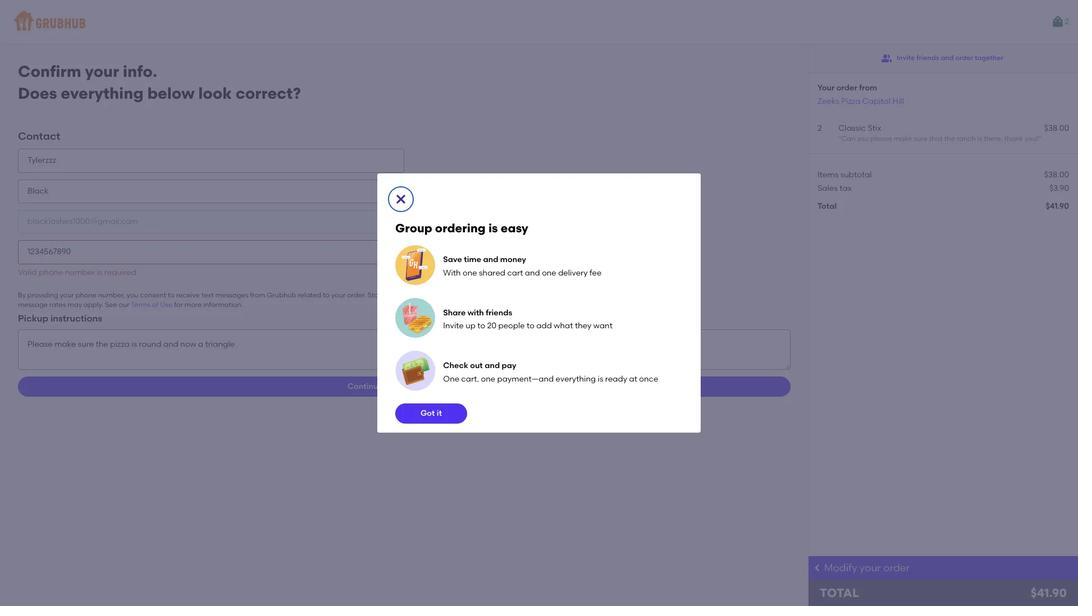 Task type: describe. For each thing, give the bounding box(es) containing it.
Pickup instructions text field
[[18, 330, 791, 370]]

number
[[65, 268, 95, 277]]

from inside by providing your phone number, you consent to receive text messages from grubhub related to your order. standard message rates may apply. see our
[[250, 291, 265, 299]]

you!
[[1025, 135, 1038, 143]]

correct?
[[236, 84, 301, 103]]

message
[[18, 301, 48, 309]]

2 " from the left
[[1038, 135, 1041, 143]]

your right modify
[[860, 562, 881, 574]]

invite inside invite friends and order together button
[[897, 54, 915, 62]]

information.
[[203, 301, 243, 309]]

pickup instructions
[[18, 313, 102, 324]]

$3.90
[[1050, 184, 1069, 193]]

receive
[[176, 291, 200, 299]]

grubhub
[[267, 291, 296, 299]]

payment—and
[[497, 374, 554, 384]]

shared
[[479, 268, 505, 278]]

valid phone number is required
[[18, 268, 136, 277]]

sales tax
[[818, 184, 852, 193]]

one inside "check out and pay one cart, one payment—and everything is ready at once"
[[481, 374, 495, 384]]

tax
[[840, 184, 852, 193]]

your
[[818, 83, 835, 93]]

pickup
[[18, 313, 48, 324]]

more
[[185, 301, 202, 309]]

continue to payment method button
[[18, 377, 791, 397]]

time
[[464, 255, 481, 265]]

main navigation navigation
[[0, 0, 1078, 44]]

capitol
[[862, 96, 891, 106]]

you inside '$38.00 " can you please make sure that the ranch is there, thank you! "'
[[857, 135, 869, 143]]

the
[[944, 135, 955, 143]]

share with friends invite up to 20 people to add what they want
[[443, 308, 613, 331]]

valid
[[18, 268, 37, 277]]

and right cart
[[525, 268, 540, 278]]

fee
[[590, 268, 602, 278]]

once
[[639, 374, 658, 384]]

does
[[18, 84, 57, 103]]

delivery
[[558, 268, 588, 278]]

rates
[[49, 301, 66, 309]]

order.
[[347, 291, 366, 299]]

may
[[68, 301, 82, 309]]

below
[[147, 84, 195, 103]]

you inside by providing your phone number, you consent to receive text messages from grubhub related to your order. standard message rates may apply. see our
[[127, 291, 138, 299]]

check out and pay image
[[395, 351, 436, 391]]

0 horizontal spatial phone
[[39, 268, 63, 277]]

got it button
[[395, 404, 467, 424]]

to up use
[[168, 291, 174, 299]]

want
[[593, 321, 613, 331]]

1 horizontal spatial order
[[883, 562, 910, 574]]

save time and money image
[[395, 245, 435, 285]]

cart,
[[461, 374, 479, 384]]

hill
[[892, 96, 904, 106]]

order inside your order from zeeks pizza capitol hill
[[836, 83, 857, 93]]

from inside your order from zeeks pizza capitol hill
[[859, 83, 877, 93]]

one
[[443, 374, 459, 384]]

at
[[629, 374, 637, 384]]

there,
[[984, 135, 1003, 143]]

to left 20
[[477, 321, 485, 331]]

2 inside button
[[1065, 17, 1069, 26]]

got it
[[420, 409, 442, 418]]

ordering
[[435, 221, 486, 235]]

invite friends and order together
[[897, 54, 1004, 62]]

friends inside share with friends invite up to 20 people to add what they want
[[486, 308, 512, 318]]

is inside '$38.00 " can you please make sure that the ranch is there, thank you! "'
[[977, 135, 982, 143]]

people icon image
[[881, 53, 892, 64]]

is inside "check out and pay one cart, one payment—and everything is ready at once"
[[598, 374, 603, 384]]

together
[[975, 54, 1004, 62]]

modify your order
[[824, 562, 910, 574]]

your order from zeeks pizza capitol hill
[[818, 83, 904, 106]]

1 vertical spatial $41.90
[[1031, 586, 1067, 600]]

by providing your phone number, you consent to receive text messages from grubhub related to your order. standard message rates may apply. see our
[[18, 291, 398, 309]]

save time and money with one shared cart and one delivery fee
[[443, 255, 602, 278]]

share
[[443, 308, 466, 318]]

and for pay
[[485, 361, 500, 371]]

your up may
[[60, 291, 74, 299]]

payment
[[395, 382, 429, 391]]

contact
[[18, 130, 60, 143]]

1 vertical spatial 2
[[818, 123, 822, 133]]

got
[[420, 409, 435, 418]]

please
[[870, 135, 892, 143]]

0 vertical spatial total
[[818, 202, 837, 211]]

ranch
[[957, 135, 976, 143]]

invite friends and order together button
[[881, 48, 1004, 69]]

check out and pay one cart, one payment—and everything is ready at once
[[443, 361, 658, 384]]

valid phone number is required alert
[[18, 268, 136, 277]]

zeeks
[[818, 96, 839, 106]]

items subtotal
[[818, 170, 872, 179]]

apply.
[[84, 301, 103, 309]]

add
[[536, 321, 552, 331]]

with
[[468, 308, 484, 318]]

by
[[18, 291, 26, 299]]

can
[[842, 135, 855, 143]]

people
[[498, 321, 525, 331]]

$38.00 for $38.00
[[1044, 170, 1069, 179]]

see
[[105, 301, 117, 309]]

check
[[443, 361, 468, 371]]

to left add
[[527, 321, 535, 331]]



Task type: vqa. For each thing, say whether or not it's contained in the screenshot.
Got it
yes



Task type: locate. For each thing, give the bounding box(es) containing it.
it
[[437, 409, 442, 418]]

required
[[104, 268, 136, 277]]

$38.00 " can you please make sure that the ranch is there, thank you! "
[[839, 123, 1069, 143]]

ready
[[605, 374, 627, 384]]

1 vertical spatial invite
[[443, 321, 464, 331]]

1 horizontal spatial from
[[859, 83, 877, 93]]

providing
[[27, 291, 58, 299]]

1 horizontal spatial you
[[857, 135, 869, 143]]

and inside button
[[941, 54, 954, 62]]

0 vertical spatial from
[[859, 83, 877, 93]]

of
[[152, 301, 158, 309]]

share with friends image
[[395, 298, 435, 339]]

everything inside the confirm your info. does everything below look correct?
[[61, 84, 144, 103]]

$38.00 for $38.00 " can you please make sure that the ranch is there, thank you! "
[[1044, 123, 1069, 133]]

1 vertical spatial total
[[820, 586, 859, 600]]

easy
[[501, 221, 528, 235]]

order left "together"
[[955, 54, 973, 62]]

your left info.
[[85, 62, 119, 81]]

for
[[174, 301, 183, 309]]

and left "together"
[[941, 54, 954, 62]]

" right thank
[[1038, 135, 1041, 143]]

cart
[[507, 268, 523, 278]]

order inside invite friends and order together button
[[955, 54, 973, 62]]

everything left ready
[[556, 374, 596, 384]]

1 vertical spatial you
[[127, 291, 138, 299]]

2 $38.00 from the top
[[1044, 170, 1069, 179]]

phone
[[39, 268, 63, 277], [76, 291, 96, 299]]

classic stix
[[839, 123, 881, 133]]

terms
[[131, 301, 150, 309]]

you
[[857, 135, 869, 143], [127, 291, 138, 299]]

your left the order.
[[331, 291, 345, 299]]

First name text field
[[18, 149, 404, 173]]

and for money
[[483, 255, 498, 265]]

1 vertical spatial order
[[836, 83, 857, 93]]

2 button
[[1051, 12, 1069, 32]]

one down time
[[463, 268, 477, 278]]

0 vertical spatial 2
[[1065, 17, 1069, 26]]

number,
[[98, 291, 125, 299]]

related
[[298, 291, 321, 299]]

20
[[487, 321, 496, 331]]

total down the sales
[[818, 202, 837, 211]]

1 vertical spatial phone
[[76, 291, 96, 299]]

everything inside "check out and pay one cart, one payment—and everything is ready at once"
[[556, 374, 596, 384]]

terms of use for more information.
[[131, 301, 243, 309]]

1 horizontal spatial one
[[481, 374, 495, 384]]

that
[[929, 135, 943, 143]]

0 horizontal spatial invite
[[443, 321, 464, 331]]

with
[[443, 268, 461, 278]]

pizza
[[841, 96, 860, 106]]

messages
[[215, 291, 248, 299]]

order
[[955, 54, 973, 62], [836, 83, 857, 93], [883, 562, 910, 574]]

friends inside button
[[916, 54, 939, 62]]

confirm
[[18, 62, 81, 81]]

0 vertical spatial you
[[857, 135, 869, 143]]

0 horizontal spatial one
[[463, 268, 477, 278]]

use
[[160, 301, 172, 309]]

1 " from the left
[[839, 135, 842, 143]]

0 horizontal spatial you
[[127, 291, 138, 299]]

and inside "check out and pay one cart, one payment—and everything is ready at once"
[[485, 361, 500, 371]]

total
[[818, 202, 837, 211], [820, 586, 859, 600]]

text
[[201, 291, 214, 299]]

from left grubhub
[[250, 291, 265, 299]]

to right related
[[323, 291, 330, 299]]

pay
[[502, 361, 516, 371]]

invite
[[897, 54, 915, 62], [443, 321, 464, 331]]

from
[[859, 83, 877, 93], [250, 291, 265, 299]]

1 vertical spatial $38.00
[[1044, 170, 1069, 179]]

from up zeeks pizza capitol hill link
[[859, 83, 877, 93]]

Phone telephone field
[[18, 241, 404, 264]]

$38.00 inside '$38.00 " can you please make sure that the ranch is there, thank you! "'
[[1044, 123, 1069, 133]]

1 horizontal spatial friends
[[916, 54, 939, 62]]

svg image
[[394, 192, 408, 206]]

they
[[575, 321, 592, 331]]

invite down share
[[443, 321, 464, 331]]

continue
[[347, 382, 383, 391]]

everything down info.
[[61, 84, 144, 103]]

0 horizontal spatial "
[[839, 135, 842, 143]]

group ordering is easy
[[395, 221, 528, 235]]

continue to payment method
[[347, 382, 461, 391]]

and for order
[[941, 54, 954, 62]]

2 horizontal spatial order
[[955, 54, 973, 62]]

0 vertical spatial everything
[[61, 84, 144, 103]]

and right 'out'
[[485, 361, 500, 371]]

and up shared
[[483, 255, 498, 265]]

sure
[[914, 135, 927, 143]]

phone right valid at the top left
[[39, 268, 63, 277]]

is left there,
[[977, 135, 982, 143]]

1 horizontal spatial invite
[[897, 54, 915, 62]]

save
[[443, 255, 462, 265]]

classic
[[839, 123, 866, 133]]

items
[[818, 170, 839, 179]]

what
[[554, 321, 573, 331]]

modify
[[824, 562, 857, 574]]

total down modify
[[820, 586, 859, 600]]

our
[[119, 301, 129, 309]]

to left payment
[[385, 382, 393, 391]]

0 vertical spatial $41.90
[[1046, 202, 1069, 211]]

phone up 'apply.'
[[76, 291, 96, 299]]

is right number at the left top
[[97, 268, 102, 277]]

to
[[168, 291, 174, 299], [323, 291, 330, 299], [477, 321, 485, 331], [527, 321, 535, 331], [385, 382, 393, 391]]

instructions
[[50, 313, 102, 324]]

terms of use link
[[131, 301, 172, 309]]

info.
[[123, 62, 157, 81]]

0 horizontal spatial friends
[[486, 308, 512, 318]]

friends
[[916, 54, 939, 62], [486, 308, 512, 318]]

0 vertical spatial phone
[[39, 268, 63, 277]]

subtotal
[[840, 170, 872, 179]]

1 $38.00 from the top
[[1044, 123, 1069, 133]]

0 vertical spatial invite
[[897, 54, 915, 62]]

out
[[470, 361, 483, 371]]

money
[[500, 255, 526, 265]]

your inside the confirm your info. does everything below look correct?
[[85, 62, 119, 81]]

0 horizontal spatial from
[[250, 291, 265, 299]]

1 vertical spatial everything
[[556, 374, 596, 384]]

1 horizontal spatial 2
[[1065, 17, 1069, 26]]

is
[[977, 135, 982, 143], [488, 221, 498, 235], [97, 268, 102, 277], [598, 374, 603, 384]]

standard
[[368, 291, 398, 299]]

you down the classic stix
[[857, 135, 869, 143]]

one down 'out'
[[481, 374, 495, 384]]

1 horizontal spatial everything
[[556, 374, 596, 384]]

" down classic
[[839, 135, 842, 143]]

is left ready
[[598, 374, 603, 384]]

order up pizza
[[836, 83, 857, 93]]

$38.00
[[1044, 123, 1069, 133], [1044, 170, 1069, 179]]

friends up 20
[[486, 308, 512, 318]]

2 horizontal spatial one
[[542, 268, 556, 278]]

up
[[466, 321, 476, 331]]

1 horizontal spatial "
[[1038, 135, 1041, 143]]

0 vertical spatial friends
[[916, 54, 939, 62]]

thank
[[1004, 135, 1023, 143]]

invite inside share with friends invite up to 20 people to add what they want
[[443, 321, 464, 331]]

to inside button
[[385, 382, 393, 391]]

you up terms
[[127, 291, 138, 299]]

and
[[941, 54, 954, 62], [483, 255, 498, 265], [525, 268, 540, 278], [485, 361, 500, 371]]

0 vertical spatial order
[[955, 54, 973, 62]]

friends right people icon
[[916, 54, 939, 62]]

0 horizontal spatial 2
[[818, 123, 822, 133]]

stix
[[868, 123, 881, 133]]

is left the easy
[[488, 221, 498, 235]]

group
[[395, 221, 432, 235]]

1 vertical spatial from
[[250, 291, 265, 299]]

one
[[463, 268, 477, 278], [542, 268, 556, 278], [481, 374, 495, 384]]

phone inside by providing your phone number, you consent to receive text messages from grubhub related to your order. standard message rates may apply. see our
[[76, 291, 96, 299]]

zeeks pizza capitol hill link
[[818, 96, 904, 106]]

$41.90
[[1046, 202, 1069, 211], [1031, 586, 1067, 600]]

0 vertical spatial $38.00
[[1044, 123, 1069, 133]]

confirm your info. does everything below look correct?
[[18, 62, 301, 103]]

1 vertical spatial friends
[[486, 308, 512, 318]]

order right modify
[[883, 562, 910, 574]]

2 vertical spatial order
[[883, 562, 910, 574]]

one left delivery
[[542, 268, 556, 278]]

0 horizontal spatial order
[[836, 83, 857, 93]]

invite right people icon
[[897, 54, 915, 62]]

look
[[198, 84, 232, 103]]

consent
[[140, 291, 166, 299]]

0 horizontal spatial everything
[[61, 84, 144, 103]]

sales
[[818, 184, 838, 193]]

Last name text field
[[18, 180, 404, 203]]

1 horizontal spatial phone
[[76, 291, 96, 299]]



